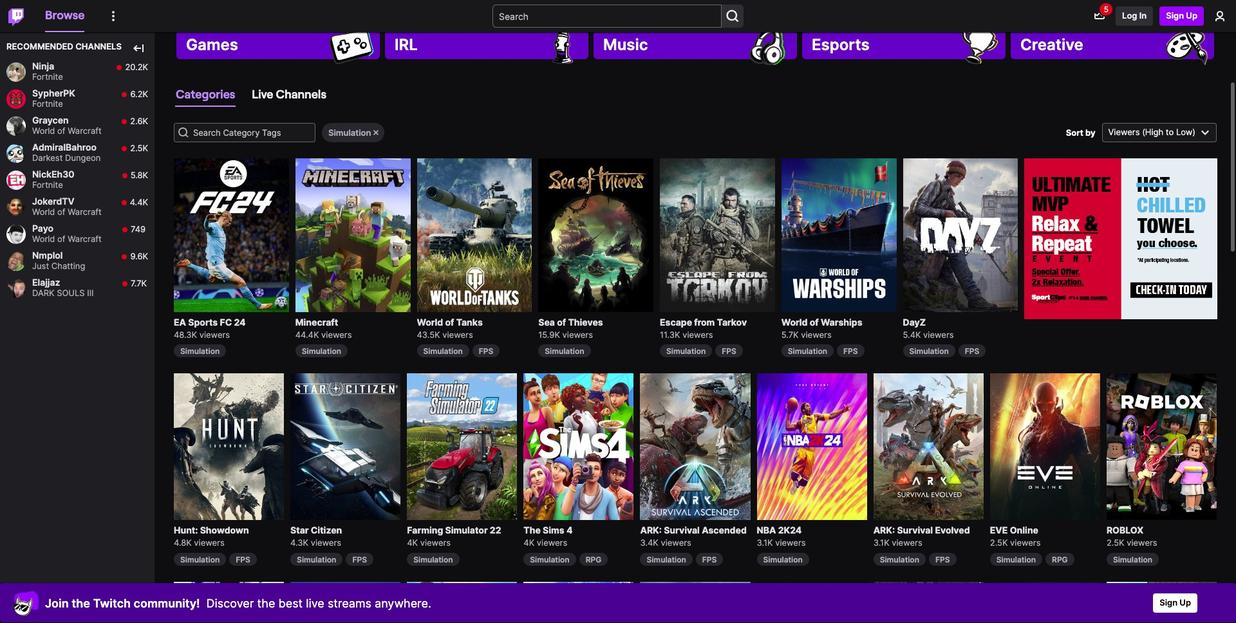 Task type: vqa. For each thing, say whether or not it's contained in the screenshot.


Task type: describe. For each thing, give the bounding box(es) containing it.
browse link
[[45, 0, 85, 31]]

minecraft link
[[295, 315, 411, 329]]

3.1k viewers link for survival
[[874, 538, 923, 548]]

live channels
[[252, 87, 326, 101]]

ark: survival evolved cover image image
[[874, 374, 984, 521]]

music
[[603, 35, 648, 54]]

sign up for the bottommost sign up button
[[1160, 598, 1191, 608]]

sign for the bottommost sign up button
[[1160, 598, 1178, 608]]

warcraft for jokerdtv
[[68, 207, 102, 217]]

viewers inside world of warships 5.7k viewers
[[801, 329, 832, 340]]

minecraft cover image image
[[295, 159, 411, 312]]

of inside jokerdtv world of warcraft
[[57, 207, 65, 217]]

viewers inside world of tanks 43.5k viewers
[[443, 329, 473, 340]]

nickeh30 image
[[6, 170, 26, 190]]

farming simulator 22 cover image image
[[407, 374, 517, 521]]

admiralbahroo image
[[6, 143, 26, 163]]

tanks
[[456, 317, 483, 328]]

of inside payo world of warcraft
[[57, 234, 65, 244]]

3.1k inside ark: survival evolved 3.1k viewers
[[874, 538, 890, 548]]

mir korabley cover image image
[[990, 582, 1101, 623]]

dayz cover image image
[[903, 159, 1018, 312]]

music link
[[594, 22, 797, 67]]

ea sports fc 24 48.3k viewers
[[174, 317, 246, 340]]

discover
[[206, 597, 254, 610]]

ea
[[174, 317, 186, 328]]

star citizen 4.3k viewers
[[291, 525, 342, 548]]

nba 2k24 cover image image
[[757, 374, 867, 521]]

sea
[[539, 317, 555, 328]]

fps for ascended
[[702, 555, 717, 565]]

hunt:
[[174, 525, 198, 536]]

irl
[[395, 35, 418, 54]]

payo world of warcraft
[[32, 223, 102, 244]]

viewers inside the ark: survival ascended 3.4k viewers
[[661, 538, 692, 548]]

3.4k
[[640, 538, 659, 548]]

rpg button for the sims 4
[[579, 553, 608, 566]]

payo
[[32, 223, 53, 234]]

nickeh30
[[32, 169, 74, 180]]

blue archive cover image image
[[524, 582, 634, 623]]

world of warships cover image image
[[782, 159, 897, 312]]

citizen
[[311, 525, 342, 536]]

dark
[[32, 288, 54, 298]]

sort by
[[1066, 127, 1096, 138]]

low)
[[1177, 127, 1196, 138]]

roblox cover image image
[[1107, 374, 1217, 521]]

viewers inside minecraft 44.4k viewers
[[321, 329, 352, 340]]

community!
[[134, 597, 200, 610]]

europa universalis iv cover image image
[[757, 582, 867, 623]]

roblox 2.5k viewers
[[1107, 525, 1158, 548]]

44.4k viewers link
[[295, 329, 352, 340]]

categories
[[176, 87, 235, 101]]

tarkov
[[717, 317, 747, 328]]

in
[[1140, 10, 1147, 21]]

channels for recommended channels
[[75, 41, 122, 52]]

live
[[252, 87, 273, 101]]

ark: survival evolved 3.1k viewers
[[874, 525, 970, 548]]

ea sports fc 24 link
[[174, 315, 289, 329]]

channels for live channels
[[276, 87, 326, 101]]

4.4k
[[130, 197, 148, 208]]

star citizen link
[[291, 524, 401, 537]]

eve online cover image image
[[990, 374, 1101, 521]]

fortnite for sypherpk
[[32, 99, 63, 109]]

games icon image
[[329, 23, 374, 67]]

football manager 2024 cover image image
[[874, 582, 984, 623]]

showdown
[[200, 525, 249, 536]]

(high
[[1143, 127, 1164, 138]]

2.5k inside roblox 2.5k viewers
[[1107, 538, 1125, 548]]

minecraft 44.4k viewers
[[295, 317, 352, 340]]

roblox link
[[1107, 524, 1217, 537]]

irl link
[[385, 26, 589, 64]]

sea of thieves 15.9k viewers
[[539, 317, 603, 340]]

nmplol
[[32, 250, 63, 261]]

1 the from the left
[[72, 597, 90, 610]]

20.2k
[[125, 62, 148, 72]]

viewers inside the "eve online 2.5k viewers"
[[1011, 538, 1041, 548]]

viewers inside the "farming simulator 22 4k viewers"
[[420, 538, 451, 548]]

viewers inside star citizen 4.3k viewers
[[311, 538, 341, 548]]

by
[[1086, 127, 1096, 138]]

43.5k
[[417, 329, 440, 340]]

1 vertical spatial sign up button
[[1154, 594, 1198, 613]]

best
[[279, 597, 303, 610]]

world inside world of warships 5.7k viewers
[[782, 317, 808, 328]]

log
[[1123, 10, 1138, 21]]

world for jokerdtv
[[32, 207, 55, 217]]

iii
[[87, 288, 94, 298]]

fps for 4.3k
[[353, 555, 367, 565]]

ark: survival ascended 3.4k viewers
[[640, 525, 747, 548]]

fps button for evolved
[[929, 553, 957, 566]]

2 the from the left
[[257, 597, 275, 610]]

nba
[[757, 525, 776, 536]]

raft cover image image
[[407, 582, 517, 623]]

farming
[[407, 525, 443, 536]]

3.1k inside nba 2k24 3.1k viewers
[[757, 538, 773, 548]]

hunt: showdown cover image image
[[174, 374, 284, 521]]

fps button for viewers
[[959, 345, 986, 358]]

ark: survival ascended link
[[640, 524, 751, 537]]

4
[[567, 525, 573, 536]]

sign up for sign up button to the top
[[1166, 10, 1198, 21]]

0 vertical spatial sign up button
[[1160, 6, 1204, 26]]

from
[[694, 317, 715, 328]]

4.3k viewers link
[[291, 538, 341, 548]]

world for payo
[[32, 234, 55, 244]]

ninja image
[[6, 62, 26, 82]]

admiralbahroo
[[32, 142, 97, 153]]

souls
[[57, 288, 85, 298]]

2.5k viewers link for online
[[990, 538, 1041, 548]]

4.8k viewers link
[[174, 538, 225, 548]]

coolcat image
[[13, 591, 39, 616]]

up for the bottommost sign up button
[[1180, 598, 1191, 608]]

eve online 2.5k viewers
[[990, 525, 1041, 548]]

of inside world of tanks 43.5k viewers
[[445, 317, 454, 328]]

fps button for tanks
[[473, 345, 500, 358]]

star
[[291, 525, 309, 536]]

world of tanks cover image image
[[417, 159, 532, 312]]

sea of thieves cover image image
[[539, 159, 654, 312]]

viewers inside ark: survival evolved 3.1k viewers
[[892, 538, 923, 548]]

viewers (high to low) button
[[1102, 123, 1217, 143]]

4.8k
[[174, 538, 192, 548]]

simulator
[[445, 525, 488, 536]]

log in button
[[1116, 6, 1154, 26]]

games
[[186, 35, 238, 54]]

fc
[[220, 317, 232, 328]]

fortnite for ninja
[[32, 72, 63, 82]]

rpg for eve online
[[1052, 555, 1068, 565]]

warcraft for payo
[[68, 234, 102, 244]]

viewers inside 'hunt: showdown 4.8k viewers'
[[194, 538, 225, 548]]

medieval dynasty cover image image
[[640, 582, 751, 623]]

the sims 4 cover image image
[[524, 374, 634, 521]]

hunt: showdown 4.8k viewers
[[174, 525, 249, 548]]

survival for ascended
[[664, 525, 700, 536]]

rpg for the sims 4
[[586, 555, 602, 565]]

games link
[[176, 23, 380, 67]]

6.2k
[[130, 89, 148, 99]]

viewers inside "sea of thieves 15.9k viewers"
[[563, 329, 593, 340]]

nmplol just chatting
[[32, 250, 85, 271]]

3.1k viewers link for 2k24
[[757, 538, 806, 548]]

Search Input search field
[[493, 5, 722, 28]]

world of tanks 43.5k viewers
[[417, 317, 483, 340]]

roblox
[[1107, 525, 1144, 536]]



Task type: locate. For each thing, give the bounding box(es) containing it.
jokerdtv image
[[6, 197, 26, 217]]

fps button down the warships
[[837, 345, 865, 358]]

warcraft up payo world of warcraft
[[68, 207, 102, 217]]

0 horizontal spatial channels
[[75, 41, 122, 52]]

farming simulator 22 link
[[407, 524, 517, 537]]

eve
[[990, 525, 1008, 536]]

fps button for 4.3k
[[346, 553, 374, 566]]

of inside "sea of thieves 15.9k viewers"
[[557, 317, 566, 328]]

viewers down from
[[683, 329, 713, 340]]

warcraft up chatting
[[68, 234, 102, 244]]

0 vertical spatial sign
[[1166, 10, 1184, 21]]

0 horizontal spatial 4k viewers link
[[407, 538, 451, 548]]

0 horizontal spatial rpg
[[586, 555, 602, 565]]

warcraft up admiralbahroo
[[68, 126, 102, 136]]

esports link
[[802, 25, 1006, 65]]

viewers inside the sims 4 4k viewers
[[537, 538, 568, 548]]

the right join
[[72, 597, 90, 610]]

warcraft
[[68, 126, 102, 136], [68, 207, 102, 217], [68, 234, 102, 244]]

viewers down the citizen
[[311, 538, 341, 548]]

up
[[1186, 10, 1198, 21], [1180, 598, 1191, 608]]

0 horizontal spatial 3.1k
[[757, 538, 773, 548]]

irl icon image
[[544, 26, 582, 64]]

creative
[[1021, 35, 1084, 54]]

1 vertical spatial channels
[[276, 87, 326, 101]]

0 vertical spatial channels
[[75, 41, 122, 52]]

world of tanks link
[[417, 315, 532, 329]]

5.7k viewers link
[[782, 329, 832, 340]]

thieves
[[568, 317, 603, 328]]

0 horizontal spatial rpg button
[[579, 553, 608, 566]]

viewers down 2k24
[[775, 538, 806, 548]]

0 vertical spatial up
[[1186, 10, 1198, 21]]

2 rpg from the left
[[1052, 555, 1068, 565]]

2.5k inside recommended channels group
[[130, 143, 148, 154]]

fps button down the ark: survival ascended 3.4k viewers
[[696, 553, 723, 566]]

1 2.5k viewers link from the left
[[990, 538, 1041, 548]]

rpg down "eve online" link
[[1052, 555, 1068, 565]]

0 horizontal spatial the
[[72, 597, 90, 610]]

0 vertical spatial fortnite
[[32, 72, 63, 82]]

2 horizontal spatial 2.5k
[[1107, 538, 1125, 548]]

None field
[[174, 123, 316, 143]]

1 horizontal spatial channels
[[276, 87, 326, 101]]

vrchat cover image image
[[291, 582, 401, 623]]

viewers down dayz link
[[924, 329, 954, 340]]

farming simulator 22 4k viewers
[[407, 525, 501, 548]]

1 horizontal spatial 2.5k
[[990, 538, 1008, 548]]

rpg button for eve online
[[1046, 553, 1075, 566]]

world inside jokerdtv world of warcraft
[[32, 207, 55, 217]]

nba 2k24 link
[[757, 524, 867, 537]]

1 horizontal spatial rpg
[[1052, 555, 1068, 565]]

3.1k down ark: survival evolved link
[[874, 538, 890, 548]]

world up the 5.7k
[[782, 317, 808, 328]]

fortnite for nickeh30
[[32, 180, 63, 190]]

fps down the warships
[[844, 347, 858, 356]]

star citizen cover image image
[[291, 374, 401, 521]]

749
[[131, 224, 146, 235]]

viewers down thieves on the left bottom of page
[[563, 329, 593, 340]]

sign up button
[[1160, 6, 1204, 26], [1154, 594, 1198, 613]]

viewers down roblox
[[1127, 538, 1158, 548]]

escape from tarkov 11.3k viewers
[[660, 317, 747, 340]]

2 3.1k from the left
[[874, 538, 890, 548]]

admiralbahroo darkest dungeon
[[32, 142, 101, 163]]

2 4k viewers link from the left
[[524, 538, 568, 548]]

of right payo
[[57, 234, 65, 244]]

3.4k viewers link
[[640, 538, 692, 548]]

7.7k
[[131, 278, 147, 289]]

3.1k viewers link down 2k24
[[757, 538, 806, 548]]

1 horizontal spatial 4k
[[524, 538, 535, 548]]

43.5k viewers link
[[417, 329, 473, 340]]

fps down tarkov
[[722, 347, 737, 356]]

of inside world of warships 5.7k viewers
[[810, 317, 819, 328]]

fortnite inside 'nickeh30 fortnite'
[[32, 180, 63, 190]]

of up 43.5k viewers link
[[445, 317, 454, 328]]

fps button for ascended
[[696, 553, 723, 566]]

3.1k down nba
[[757, 538, 773, 548]]

15.9k viewers link
[[539, 329, 593, 340]]

survival up 3.4k viewers link
[[664, 525, 700, 536]]

2 ark: from the left
[[874, 525, 895, 536]]

fps for tanks
[[479, 347, 494, 356]]

sign for sign up button to the top
[[1166, 10, 1184, 21]]

4k for the sims 4
[[524, 538, 535, 548]]

ark: for ark: survival ascended
[[640, 525, 662, 536]]

11.3k
[[660, 329, 680, 340]]

world up payo
[[32, 207, 55, 217]]

viewers inside nba 2k24 3.1k viewers
[[775, 538, 806, 548]]

1 3.1k viewers link from the left
[[757, 538, 806, 548]]

ninja
[[32, 61, 54, 72]]

0 horizontal spatial 4k
[[407, 538, 418, 548]]

Search Category Tags search field
[[174, 123, 316, 143]]

2.5k inside the "eve online 2.5k viewers"
[[990, 538, 1008, 548]]

world inside graycen world of warcraft
[[32, 126, 55, 136]]

to
[[1166, 127, 1174, 138]]

1 horizontal spatial 3.1k
[[874, 538, 890, 548]]

evolved
[[935, 525, 970, 536]]

2.5k viewers link for 2.5k
[[1107, 538, 1158, 548]]

the
[[72, 597, 90, 610], [257, 597, 275, 610]]

world inside world of tanks 43.5k viewers
[[417, 317, 443, 328]]

fps button for warships
[[837, 345, 865, 358]]

world up nmplol
[[32, 234, 55, 244]]

0 horizontal spatial 2.5k viewers link
[[990, 538, 1041, 548]]

1 vertical spatial warcraft
[[68, 207, 102, 217]]

world for graycen
[[32, 126, 55, 136]]

1 horizontal spatial the
[[257, 597, 275, 610]]

fortnite inside sypherpk fortnite
[[32, 99, 63, 109]]

viewers down ark: survival evolved link
[[892, 538, 923, 548]]

esports
[[812, 35, 870, 54]]

2.5k viewers link down roblox
[[1107, 538, 1158, 548]]

of up 15.9k viewers link
[[557, 317, 566, 328]]

fps for 4.8k
[[236, 555, 250, 565]]

1 horizontal spatial ark:
[[874, 525, 895, 536]]

3 warcraft from the top
[[68, 234, 102, 244]]

ascended
[[702, 525, 747, 536]]

1 fortnite from the top
[[32, 72, 63, 82]]

esports icon image
[[960, 25, 1000, 65]]

0 vertical spatial warcraft
[[68, 126, 102, 136]]

of inside graycen world of warcraft
[[57, 126, 65, 136]]

nmplol image
[[6, 252, 26, 271]]

2 vertical spatial warcraft
[[68, 234, 102, 244]]

graycen image
[[6, 116, 26, 136]]

2.5k down roblox
[[1107, 538, 1125, 548]]

1 3.1k from the left
[[757, 538, 773, 548]]

fps down world of tanks link
[[479, 347, 494, 356]]

warcraft inside jokerdtv world of warcraft
[[68, 207, 102, 217]]

world
[[32, 126, 55, 136], [32, 207, 55, 217], [32, 234, 55, 244], [417, 317, 443, 328], [782, 317, 808, 328]]

2.5k viewers link down online
[[990, 538, 1041, 548]]

0 horizontal spatial ark:
[[640, 525, 662, 536]]

fps down the 'evolved'
[[936, 555, 950, 565]]

rpg button down "eve online" link
[[1046, 553, 1075, 566]]

warcraft inside payo world of warcraft
[[68, 234, 102, 244]]

of up payo world of warcraft
[[57, 207, 65, 217]]

fps button down star citizen "link"
[[346, 553, 374, 566]]

sort
[[1066, 127, 1084, 138]]

world up admiralbahroo
[[32, 126, 55, 136]]

up for sign up button to the top
[[1186, 10, 1198, 21]]

1 horizontal spatial 3.1k viewers link
[[874, 538, 923, 548]]

world inside payo world of warcraft
[[32, 234, 55, 244]]

minecraft
[[295, 317, 338, 328]]

1 rpg from the left
[[586, 555, 602, 565]]

fps for evolved
[[936, 555, 950, 565]]

elajjaz
[[32, 277, 60, 288]]

viewers down fc
[[199, 329, 230, 340]]

5.4k
[[903, 329, 921, 340]]

jokerdtv
[[32, 196, 75, 207]]

1 4k from the left
[[407, 538, 418, 548]]

browse
[[45, 8, 85, 22]]

survival for evolved
[[897, 525, 933, 536]]

sea of thieves link
[[539, 315, 654, 329]]

1 horizontal spatial 4k viewers link
[[524, 538, 568, 548]]

4k viewers link for the
[[524, 538, 568, 548]]

rpg
[[586, 555, 602, 565], [1052, 555, 1068, 565]]

simulation
[[328, 128, 371, 138], [180, 347, 220, 356], [302, 347, 341, 356], [423, 347, 463, 356], [545, 347, 584, 356], [667, 347, 706, 356], [788, 347, 828, 356], [910, 347, 949, 356], [180, 555, 220, 565], [297, 555, 336, 565], [414, 555, 453, 565], [530, 555, 570, 565], [647, 555, 686, 565], [764, 555, 803, 565], [880, 555, 920, 565], [997, 555, 1036, 565], [1113, 555, 1153, 565]]

madden nfl 24 cover image image
[[174, 582, 284, 623]]

graycen
[[32, 115, 69, 126]]

fps button for tarkov
[[716, 345, 743, 358]]

warcraft for graycen
[[68, 126, 102, 136]]

viewers down world of warships link
[[801, 329, 832, 340]]

recommended channels group
[[0, 32, 155, 302]]

viewers
[[1109, 127, 1140, 138]]

of up 5.7k viewers "link"
[[810, 317, 819, 328]]

elajjaz image
[[6, 279, 26, 298]]

2k24
[[778, 525, 802, 536]]

sign up
[[1166, 10, 1198, 21], [1160, 598, 1191, 608]]

1 ark: from the left
[[640, 525, 662, 536]]

escape
[[660, 317, 692, 328]]

rpg down the sims 4 link
[[586, 555, 602, 565]]

hunt: showdown link
[[174, 524, 284, 537]]

viewers down showdown
[[194, 538, 225, 548]]

ark: survival ascended cover image image
[[640, 374, 751, 521]]

4k down the farming
[[407, 538, 418, 548]]

fps button down world of tanks link
[[473, 345, 500, 358]]

viewers down tanks
[[443, 329, 473, 340]]

fps button down hunt: showdown link
[[229, 553, 257, 566]]

rpg button down the sims 4 link
[[579, 553, 608, 566]]

channels inside group
[[75, 41, 122, 52]]

4k for farming simulator 22
[[407, 538, 418, 548]]

viewers down online
[[1011, 538, 1041, 548]]

join the twitch community! discover the best live streams anywhere.
[[45, 597, 431, 610]]

3.1k viewers link
[[757, 538, 806, 548], [874, 538, 923, 548]]

simulation button
[[322, 123, 385, 143], [174, 345, 226, 358], [295, 345, 348, 358], [417, 345, 469, 358], [539, 345, 591, 358], [660, 345, 712, 358], [782, 345, 834, 358], [903, 345, 956, 358], [174, 553, 226, 566], [291, 553, 343, 566], [407, 553, 460, 566], [524, 553, 576, 566], [640, 553, 693, 566], [757, 553, 809, 566], [874, 553, 926, 566], [990, 553, 1043, 566], [1107, 553, 1159, 566]]

the
[[524, 525, 541, 536]]

escape from tarkov cover image image
[[660, 159, 775, 312]]

eve online link
[[990, 524, 1101, 537]]

fps for viewers
[[965, 347, 980, 356]]

ratopia cover image image
[[1107, 582, 1217, 623]]

world of warships 5.7k viewers
[[782, 317, 863, 340]]

sypherpk image
[[6, 89, 26, 109]]

1 horizontal spatial rpg button
[[1046, 553, 1075, 566]]

4k inside the "farming simulator 22 4k viewers"
[[407, 538, 418, 548]]

survival inside ark: survival evolved 3.1k viewers
[[897, 525, 933, 536]]

fps down star citizen "link"
[[353, 555, 367, 565]]

tab list containing categories
[[174, 81, 1217, 107]]

just
[[32, 261, 49, 271]]

3 fortnite from the top
[[32, 180, 63, 190]]

survival inside the ark: survival ascended 3.4k viewers
[[664, 525, 700, 536]]

1 vertical spatial sign up
[[1160, 598, 1191, 608]]

ark: inside the ark: survival ascended 3.4k viewers
[[640, 525, 662, 536]]

4k viewers link for farming
[[407, 538, 451, 548]]

22
[[490, 525, 501, 536]]

fortnite up jokerdtv
[[32, 180, 63, 190]]

0 horizontal spatial 3.1k viewers link
[[757, 538, 806, 548]]

15.9k
[[539, 329, 560, 340]]

2.5k down eve
[[990, 538, 1008, 548]]

of up admiralbahroo
[[57, 126, 65, 136]]

11.3k viewers link
[[660, 329, 713, 340]]

1 horizontal spatial 2.5k viewers link
[[1107, 538, 1158, 548]]

tab list
[[174, 81, 1217, 107]]

2 4k from the left
[[524, 538, 535, 548]]

creative icon image
[[1166, 24, 1208, 66]]

elajjaz dark souls iii
[[32, 277, 94, 298]]

4k viewers link down sims
[[524, 538, 568, 548]]

5.7k
[[782, 329, 799, 340]]

2 survival from the left
[[897, 525, 933, 536]]

1 survival from the left
[[664, 525, 700, 536]]

categories link
[[175, 84, 242, 105]]

44.4k
[[295, 329, 319, 340]]

viewers inside the ea sports fc 24 48.3k viewers
[[199, 329, 230, 340]]

jokerdtv world of warcraft
[[32, 196, 102, 217]]

5.4k viewers link
[[903, 329, 954, 340]]

viewers inside dayz 5.4k viewers
[[924, 329, 954, 340]]

survival left the 'evolved'
[[897, 525, 933, 536]]

music icon image
[[746, 22, 791, 67]]

1 warcraft from the top
[[68, 126, 102, 136]]

4k inside the sims 4 4k viewers
[[524, 538, 535, 548]]

world up "43.5k" on the left of page
[[417, 317, 443, 328]]

fps down the ark: survival ascended 3.4k viewers
[[702, 555, 717, 565]]

1 vertical spatial sign
[[1160, 598, 1178, 608]]

viewers inside 'escape from tarkov 11.3k viewers'
[[683, 329, 713, 340]]

warships
[[821, 317, 863, 328]]

ark: inside ark: survival evolved 3.1k viewers
[[874, 525, 895, 536]]

ninja fortnite
[[32, 61, 63, 82]]

2.5k
[[130, 143, 148, 154], [990, 538, 1008, 548], [1107, 538, 1125, 548]]

2 vertical spatial fortnite
[[32, 180, 63, 190]]

0 vertical spatial sign up
[[1166, 10, 1198, 21]]

viewers inside roblox 2.5k viewers
[[1127, 538, 1158, 548]]

2 3.1k viewers link from the left
[[874, 538, 923, 548]]

2 fortnite from the top
[[32, 99, 63, 109]]

online
[[1010, 525, 1039, 536]]

sports
[[188, 317, 218, 328]]

channels
[[75, 41, 122, 52], [276, 87, 326, 101]]

48.3k viewers link
[[174, 329, 230, 340]]

fps button for 4.8k
[[229, 553, 257, 566]]

chatting
[[51, 261, 85, 271]]

viewers down sims
[[537, 538, 568, 548]]

sypherpk
[[32, 88, 75, 99]]

fortnite up graycen
[[32, 99, 63, 109]]

4k viewers link down the farming
[[407, 538, 451, 548]]

anywhere.
[[375, 597, 431, 610]]

2 rpg button from the left
[[1046, 553, 1075, 566]]

0 horizontal spatial survival
[[664, 525, 700, 536]]

2 2.5k viewers link from the left
[[1107, 538, 1158, 548]]

payo image
[[6, 225, 26, 244]]

recommended
[[6, 41, 73, 52]]

fps for warships
[[844, 347, 858, 356]]

1 horizontal spatial survival
[[897, 525, 933, 536]]

channels right live
[[276, 87, 326, 101]]

viewers down the farming
[[420, 538, 451, 548]]

24
[[234, 317, 246, 328]]

ea sports fc 24 cover image image
[[174, 159, 289, 312]]

fps button down dayz link
[[959, 345, 986, 358]]

nickeh30 fortnite
[[32, 169, 74, 190]]

1 4k viewers link from the left
[[407, 538, 451, 548]]

channels down browse link
[[75, 41, 122, 52]]

world of warships link
[[782, 315, 897, 329]]

nba 2k24 3.1k viewers
[[757, 525, 806, 548]]

log in
[[1123, 10, 1147, 21]]

0 horizontal spatial 2.5k
[[130, 143, 148, 154]]

viewers down ark: survival ascended link
[[661, 538, 692, 548]]

warcraft inside graycen world of warcraft
[[68, 126, 102, 136]]

viewers down minecraft link
[[321, 329, 352, 340]]

2.5k down 2.6k
[[130, 143, 148, 154]]

4k down the
[[524, 538, 535, 548]]

dayz 5.4k viewers
[[903, 317, 954, 340]]

5.8k
[[131, 170, 148, 181]]

fortnite up sypherpk
[[32, 72, 63, 82]]

fps button down tarkov
[[716, 345, 743, 358]]

ark: for ark: survival evolved
[[874, 525, 895, 536]]

fps down dayz link
[[965, 347, 980, 356]]

3.1k viewers link down ark: survival evolved link
[[874, 538, 923, 548]]

fps button down the 'evolved'
[[929, 553, 957, 566]]

viewers (high to low)
[[1109, 127, 1196, 138]]

fps down hunt: showdown link
[[236, 555, 250, 565]]

2 warcraft from the top
[[68, 207, 102, 217]]

1 vertical spatial fortnite
[[32, 99, 63, 109]]

1 rpg button from the left
[[579, 553, 608, 566]]

ark: survival evolved link
[[874, 524, 984, 537]]

1 vertical spatial up
[[1180, 598, 1191, 608]]

the left 'best'
[[257, 597, 275, 610]]

fps for tarkov
[[722, 347, 737, 356]]



